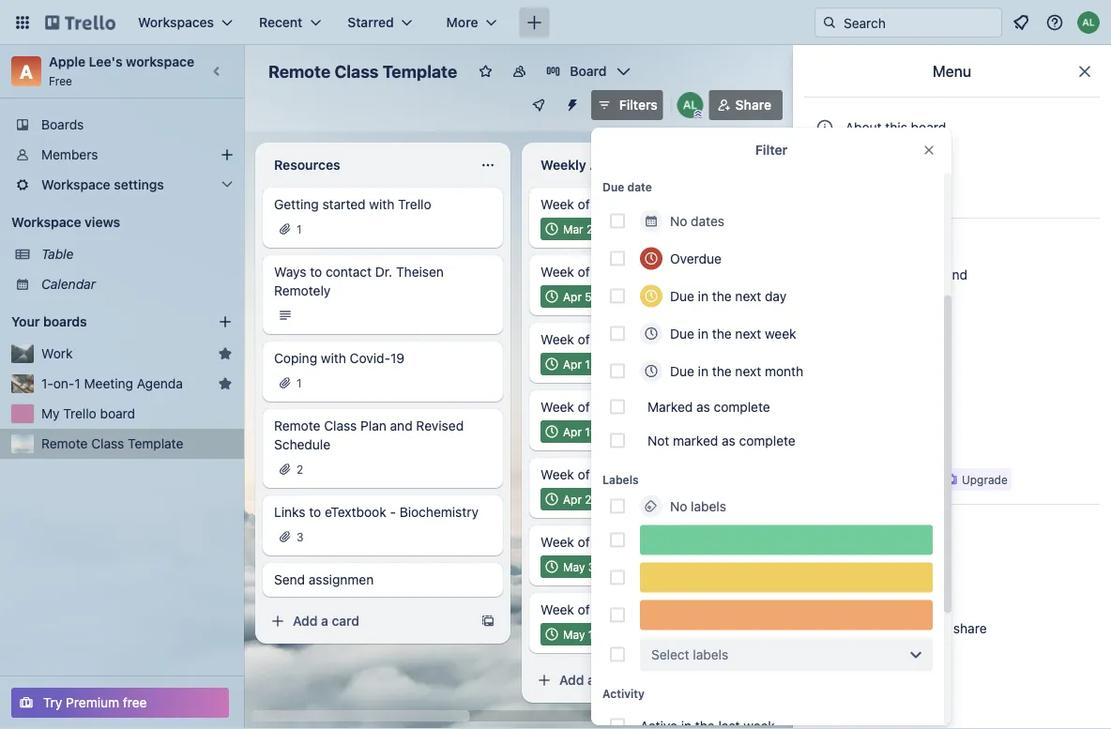 Task type: describe. For each thing, give the bounding box(es) containing it.
print, export, and share
[[842, 621, 988, 637]]

week of 3/23-3/29
[[541, 197, 656, 212]]

0 / 6
[[658, 290, 676, 303]]

apr 5, 2020
[[563, 290, 626, 303]]

back to home image
[[45, 8, 116, 38]]

free
[[49, 74, 72, 87]]

may 3, 2020
[[563, 561, 630, 574]]

trello inside "link"
[[63, 406, 96, 422]]

1 inside button
[[75, 376, 81, 392]]

change
[[846, 267, 893, 283]]

close
[[846, 655, 880, 670]]

week for week of 3/23-3/29
[[541, 197, 575, 212]]

about
[[846, 120, 882, 135]]

workspace visible image
[[512, 64, 527, 79]]

filter
[[756, 142, 788, 158]]

due in the next day
[[670, 288, 787, 304]]

of for 3/23-
[[578, 197, 590, 212]]

calendar
[[41, 277, 96, 292]]

workspace for workspace views
[[11, 215, 81, 230]]

month
[[765, 363, 804, 379]]

close popover image
[[922, 143, 937, 158]]

labels for no labels
[[691, 499, 727, 514]]

week for week of 4/13-19
[[541, 400, 575, 415]]

your boards with 4 items element
[[11, 311, 190, 333]]

contact
[[326, 264, 372, 280]]

create from template… image
[[747, 673, 763, 688]]

0 / 10 for 26
[[665, 493, 688, 506]]

5
[[677, 628, 684, 641]]

Resources text field
[[263, 150, 470, 180]]

your boards
[[11, 314, 87, 330]]

week of 4/27-5/3 link
[[541, 533, 751, 552]]

1 vertical spatial remote class template
[[41, 436, 183, 452]]

19 for covid-
[[391, 351, 405, 366]]

color: yellow, title: none element
[[640, 563, 933, 593]]

a for 4/20-
[[588, 673, 595, 688]]

workspace navigation collapse icon image
[[205, 58, 231, 85]]

5/3
[[627, 535, 647, 550]]

1 vertical spatial template
[[128, 436, 183, 452]]

marked as complete
[[648, 399, 771, 415]]

recent button
[[248, 8, 333, 38]]

remote for remote class template link
[[41, 436, 88, 452]]

board for to-
[[902, 587, 938, 603]]

0 notifications image
[[1010, 11, 1033, 34]]

/ for week of 4/6-12
[[671, 358, 674, 371]]

links to etextbook - biochemistry
[[274, 505, 479, 520]]

upgrade
[[962, 473, 1008, 486]]

a
[[20, 60, 33, 82]]

close board
[[842, 655, 919, 670]]

week of 4/27-5/3
[[541, 535, 647, 550]]

workspaces
[[138, 15, 214, 30]]

due in the next week
[[670, 326, 797, 341]]

day
[[765, 288, 787, 304]]

share
[[954, 621, 988, 637]]

6
[[669, 290, 676, 303]]

this
[[886, 120, 908, 135]]

more
[[447, 15, 478, 30]]

may for 4/27-
[[563, 561, 585, 574]]

1 vertical spatial apple lee (applelee29) image
[[678, 92, 704, 118]]

search image
[[823, 15, 838, 30]]

week of 4/20-26 link
[[541, 466, 751, 485]]

in for due in the next week
[[698, 326, 709, 341]]

work button
[[41, 345, 210, 363]]

workspaces button
[[127, 8, 244, 38]]

0 / 7 for 19
[[664, 425, 681, 439]]

workspace settings button
[[0, 170, 244, 200]]

apr for 4/20-
[[563, 493, 582, 506]]

labels for select labels
[[693, 647, 729, 663]]

resources
[[274, 157, 341, 173]]

getting started with trello
[[274, 197, 432, 212]]

trello inside "link"
[[398, 197, 432, 212]]

sm image for print, export, and share
[[816, 620, 835, 639]]

weekly assignments
[[541, 157, 672, 173]]

power ups image
[[531, 98, 546, 113]]

covid-
[[350, 351, 391, 366]]

week of 4/13-19
[[541, 400, 640, 415]]

coping with covid-19 link
[[274, 349, 492, 368]]

19 for 4/13-
[[626, 400, 640, 415]]

my trello board
[[41, 406, 135, 422]]

overdue
[[670, 251, 722, 266]]

add a card for etextbook
[[293, 614, 360, 629]]

/ for week of 4/13-19
[[671, 425, 674, 439]]

Apr 12, 2020 checkbox
[[541, 353, 637, 376]]

activity
[[603, 688, 645, 701]]

4/6-
[[594, 332, 620, 347]]

Search field
[[838, 8, 1002, 37]]

10 for 26
[[676, 493, 688, 506]]

week of 3/23-3/29 link
[[541, 195, 751, 214]]

29,
[[587, 223, 604, 236]]

remotely
[[274, 283, 331, 299]]

workspace settings
[[41, 177, 164, 193]]

0 for 19
[[664, 425, 671, 439]]

share
[[736, 97, 772, 113]]

/ for week of 4/20-26
[[672, 493, 676, 506]]

filters
[[620, 97, 658, 113]]

due for due date
[[603, 181, 625, 194]]

week for week of 4/20-26
[[541, 467, 575, 483]]

0 for 5/10
[[667, 628, 674, 641]]

workspace for workspace settings
[[41, 177, 110, 193]]

marked
[[673, 433, 719, 448]]

automation image
[[558, 90, 584, 116]]

add a card button for etextbook
[[263, 607, 473, 637]]

boards link
[[0, 110, 244, 140]]

assignmen
[[309, 572, 374, 588]]

week of 4/6-12
[[541, 332, 634, 347]]

open information menu image
[[1046, 13, 1065, 32]]

Apr 5, 2020 checkbox
[[541, 285, 632, 308]]

0 for 26
[[665, 493, 672, 506]]

12
[[620, 332, 634, 347]]

apr for 4/6-
[[563, 358, 582, 371]]

due in the next month
[[670, 363, 804, 379]]

views
[[85, 215, 120, 230]]

week of 5/4-5/10 link
[[541, 601, 751, 620]]

dates
[[691, 213, 725, 229]]

sm image for copy board
[[816, 552, 835, 571]]

more button
[[435, 8, 508, 38]]

workspace views
[[11, 215, 120, 230]]

add for week
[[560, 673, 585, 688]]

class inside board name text box
[[335, 61, 379, 81]]

/ for week of 5/4-5/10
[[674, 628, 677, 641]]

labels
[[603, 474, 639, 487]]

of for 4/13-
[[578, 400, 590, 415]]

premium
[[66, 695, 119, 711]]

0 / 10 for 5/3
[[661, 561, 684, 574]]

print,
[[846, 621, 878, 637]]

due for due in the next month
[[670, 363, 695, 379]]

1-on-1 meeting agenda
[[41, 376, 183, 392]]

workspace
[[126, 54, 195, 69]]

coping
[[274, 351, 317, 366]]

apr for 3/30-
[[563, 290, 582, 303]]

and inside remote class plan and revised schedule
[[390, 418, 413, 434]]

and inside print, export, and share link
[[928, 621, 950, 637]]

3
[[297, 531, 304, 544]]

5,
[[585, 290, 595, 303]]

lee's
[[89, 54, 123, 69]]

0 for 12
[[663, 358, 671, 371]]

Apr 19, 2020 checkbox
[[541, 421, 637, 443]]

2020 for 19
[[604, 425, 632, 439]]

no dates
[[670, 213, 725, 229]]

dr.
[[375, 264, 393, 280]]

0 / 7 for 12
[[663, 358, 680, 371]]

remote inside board name text box
[[269, 61, 331, 81]]

a link
[[11, 56, 41, 86]]

3,
[[589, 561, 599, 574]]

-
[[390, 505, 396, 520]]

starred
[[348, 15, 394, 30]]

add board image
[[218, 315, 233, 330]]

members link
[[0, 140, 244, 170]]

remote for 'remote class plan and revised schedule' link on the bottom left of the page
[[274, 418, 321, 434]]

1 vertical spatial with
[[321, 351, 346, 366]]

filters button
[[591, 90, 664, 120]]

board up to-
[[881, 554, 916, 569]]



Task type: locate. For each thing, give the bounding box(es) containing it.
of inside week of 3/30-4/5 link
[[578, 264, 590, 280]]

add a card down "send assignmen"
[[293, 614, 360, 629]]

2020 for 26
[[605, 493, 633, 506]]

remote
[[269, 61, 331, 81], [274, 418, 321, 434], [41, 436, 88, 452]]

10 down week of 4/27-5/3 link on the bottom
[[672, 561, 684, 574]]

3 in from the top
[[698, 363, 709, 379]]

7 for 19
[[674, 425, 681, 439]]

0 down the marked
[[664, 425, 671, 439]]

next left week
[[736, 326, 762, 341]]

0 / 10 down week of 4/27-5/3 link on the bottom
[[661, 561, 684, 574]]

sm image inside print, export, and share link
[[816, 620, 835, 639]]

1 vertical spatial in
[[698, 326, 709, 341]]

2020 right 10,
[[607, 628, 635, 641]]

next for week
[[736, 326, 762, 341]]

/ right not
[[671, 425, 674, 439]]

board for this
[[912, 120, 947, 135]]

add a card button down "select" on the right of page
[[530, 666, 740, 696]]

upgrade button
[[940, 469, 1012, 491]]

next for month
[[736, 363, 762, 379]]

and left "share"
[[928, 621, 950, 637]]

the up the marked as complete
[[713, 363, 732, 379]]

1 horizontal spatial with
[[369, 197, 395, 212]]

export,
[[882, 621, 924, 637]]

sm image left print,
[[816, 620, 835, 639]]

menu
[[933, 62, 972, 80]]

2020 inside "apr 26, 2020" option
[[605, 493, 633, 506]]

of inside week of 5/4-5/10 "link"
[[578, 602, 590, 618]]

with inside "link"
[[369, 197, 395, 212]]

1 week from the top
[[541, 197, 575, 212]]

board up 'print, export, and share'
[[902, 587, 938, 603]]

star or unstar board image
[[478, 64, 493, 79]]

color: orange, title: none element
[[640, 601, 933, 631]]

with right started
[[369, 197, 395, 212]]

1 horizontal spatial and
[[928, 621, 950, 637]]

card down the assignmen
[[332, 614, 360, 629]]

0 horizontal spatial with
[[321, 351, 346, 366]]

1 vertical spatial card
[[599, 673, 626, 688]]

0 vertical spatial to
[[310, 264, 322, 280]]

6 week from the top
[[541, 535, 575, 550]]

workspace up table
[[11, 215, 81, 230]]

week inside "link"
[[541, 602, 575, 618]]

May 3, 2020 checkbox
[[541, 556, 635, 578]]

sm image for close board
[[816, 654, 835, 672]]

1 vertical spatial and
[[928, 621, 950, 637]]

of inside the week of 3/23-3/29 link
[[578, 197, 590, 212]]

0 vertical spatial sm image
[[816, 518, 835, 537]]

week up "apr 26, 2020" option
[[541, 467, 575, 483]]

1 vertical spatial complete
[[740, 433, 796, 448]]

10 for 5/3
[[672, 561, 684, 574]]

0 horizontal spatial add a card
[[293, 614, 360, 629]]

10
[[676, 493, 688, 506], [672, 561, 684, 574]]

2 starred icon image from the top
[[218, 377, 233, 392]]

week of 4/13-19 link
[[541, 398, 751, 417]]

board inside "button"
[[912, 120, 947, 135]]

1 vertical spatial the
[[713, 326, 732, 341]]

week
[[541, 197, 575, 212], [541, 264, 575, 280], [541, 332, 575, 347], [541, 400, 575, 415], [541, 467, 575, 483], [541, 535, 575, 550], [541, 602, 575, 618]]

1 vertical spatial add a card
[[560, 673, 626, 688]]

the up due in the next week
[[713, 288, 732, 304]]

to up remotely
[[310, 264, 322, 280]]

trello right my
[[63, 406, 96, 422]]

week for week of 4/27-5/3
[[541, 535, 575, 550]]

2 vertical spatial next
[[736, 363, 762, 379]]

with left covid-
[[321, 351, 346, 366]]

0 vertical spatial 0 / 7
[[663, 358, 680, 371]]

template inside board name text box
[[383, 61, 458, 81]]

the
[[713, 288, 732, 304], [713, 326, 732, 341], [713, 363, 732, 379]]

in down due in the next day
[[698, 326, 709, 341]]

0 / 7 down week of 4/6-12 link on the top of page
[[663, 358, 680, 371]]

/ for week of 4/27-5/3
[[669, 561, 672, 574]]

class inside remote class plan and revised schedule
[[324, 418, 357, 434]]

class for 'remote class plan and revised schedule' link on the bottom left of the page
[[324, 418, 357, 434]]

1 next from the top
[[736, 288, 762, 304]]

4/5
[[628, 264, 648, 280]]

0 horizontal spatial a
[[321, 614, 329, 629]]

starred icon image
[[218, 347, 233, 362], [218, 377, 233, 392]]

2 apr from the top
[[563, 358, 582, 371]]

/ down week of 3/30-4/5 link
[[665, 290, 669, 303]]

this member is an admin of this board. image
[[695, 110, 703, 118]]

0
[[667, 223, 674, 236], [658, 290, 665, 303], [663, 358, 671, 371], [664, 425, 671, 439], [665, 493, 672, 506], [661, 561, 669, 574], [667, 628, 674, 641]]

coping with covid-19
[[274, 351, 405, 366]]

1 7 from the top
[[674, 358, 680, 371]]

0 vertical spatial add
[[293, 614, 318, 629]]

calendar link
[[41, 275, 233, 294]]

a for etextbook
[[321, 614, 329, 629]]

due down 6
[[670, 326, 695, 341]]

1 vertical spatial may
[[563, 628, 585, 641]]

0 horizontal spatial 19
[[391, 351, 405, 366]]

no for no dates
[[670, 213, 688, 229]]

1 no from the top
[[670, 213, 688, 229]]

of left 5/4- at the right bottom of page
[[578, 602, 590, 618]]

0 for 3/29
[[667, 223, 674, 236]]

sm image for email-to-board
[[816, 586, 835, 605]]

card for 4/20-
[[599, 673, 626, 688]]

0 vertical spatial in
[[698, 288, 709, 304]]

/ for week of 3/23-3/29
[[674, 223, 677, 236]]

2020 inside mar 29, 2020 checkbox
[[607, 223, 635, 236]]

template down "starred" popup button
[[383, 61, 458, 81]]

sm image
[[816, 518, 835, 537], [816, 552, 835, 571], [816, 654, 835, 672]]

week up may 10, 2020 checkbox at the bottom of page
[[541, 602, 575, 618]]

1 sm image from the top
[[816, 586, 835, 605]]

1 vertical spatial sm image
[[816, 620, 835, 639]]

May 10, 2020 checkbox
[[541, 624, 640, 646]]

1 down coping
[[297, 377, 302, 390]]

next for day
[[736, 288, 762, 304]]

in right 6
[[698, 288, 709, 304]]

0 for 4/5
[[658, 290, 665, 303]]

2020 for 4/5
[[598, 290, 626, 303]]

add down may 10, 2020 checkbox at the bottom of page
[[560, 673, 585, 688]]

1 vertical spatial class
[[324, 418, 357, 434]]

0 vertical spatial complete
[[714, 399, 771, 415]]

3 sm image from the top
[[816, 654, 835, 672]]

not
[[648, 433, 670, 448]]

2020 inside apr 5, 2020 option
[[598, 290, 626, 303]]

1 horizontal spatial trello
[[398, 197, 432, 212]]

0 / 7 down the marked
[[664, 425, 681, 439]]

0 vertical spatial with
[[369, 197, 395, 212]]

remote class template inside board name text box
[[269, 61, 458, 81]]

board down 1-on-1 meeting agenda
[[100, 406, 135, 422]]

0 vertical spatial add a card button
[[263, 607, 473, 637]]

1 horizontal spatial card
[[599, 673, 626, 688]]

1 vertical spatial 7
[[674, 425, 681, 439]]

to right links
[[309, 505, 321, 520]]

7 for 12
[[674, 358, 680, 371]]

email-to-board
[[842, 587, 938, 603]]

on-
[[53, 376, 75, 392]]

week up may 3, 2020 option
[[541, 535, 575, 550]]

19 left the marked
[[626, 400, 640, 415]]

2 next from the top
[[736, 326, 762, 341]]

2 7 from the top
[[674, 425, 681, 439]]

workspace inside dropdown button
[[41, 177, 110, 193]]

0 vertical spatial 10
[[676, 493, 688, 506]]

getting started with trello link
[[274, 195, 492, 214]]

0 / 10
[[665, 493, 688, 506], [661, 561, 684, 574]]

of up "apr 26, 2020" option
[[578, 467, 590, 483]]

1 vertical spatial labels
[[693, 647, 729, 663]]

sm image left close
[[816, 654, 835, 672]]

remote class template down 'starred' on the left top
[[269, 61, 458, 81]]

in
[[698, 288, 709, 304], [698, 326, 709, 341], [698, 363, 709, 379]]

0 vertical spatial class
[[335, 61, 379, 81]]

0 vertical spatial trello
[[398, 197, 432, 212]]

2020 inside apr 19, 2020 checkbox
[[604, 425, 632, 439]]

0 vertical spatial next
[[736, 288, 762, 304]]

of inside week of 4/20-26 link
[[578, 467, 590, 483]]

2020 for 12
[[604, 358, 632, 371]]

2020 right 3,
[[602, 561, 630, 574]]

5 week from the top
[[541, 467, 575, 483]]

next
[[736, 288, 762, 304], [736, 326, 762, 341], [736, 363, 762, 379]]

1 horizontal spatial 19
[[626, 400, 640, 415]]

background
[[896, 267, 968, 283]]

2020 inside may 3, 2020 option
[[602, 561, 630, 574]]

19,
[[585, 425, 601, 439]]

of up mar 29, 2020 checkbox
[[578, 197, 590, 212]]

week up apr 19, 2020 checkbox
[[541, 400, 575, 415]]

primary element
[[0, 0, 1112, 45]]

in for due in the next day
[[698, 288, 709, 304]]

0 vertical spatial starred icon image
[[218, 347, 233, 362]]

7 right not
[[674, 425, 681, 439]]

19
[[391, 351, 405, 366], [626, 400, 640, 415]]

sm image inside 'watch' link
[[816, 518, 835, 537]]

1 vertical spatial 0 / 10
[[661, 561, 684, 574]]

0 horizontal spatial template
[[128, 436, 183, 452]]

due for due in the next week
[[670, 326, 695, 341]]

2020 right 5,
[[598, 290, 626, 303]]

apr for 4/13-
[[563, 425, 582, 439]]

workspace down members
[[41, 177, 110, 193]]

week
[[765, 326, 797, 341]]

week up apr 5, 2020 option
[[541, 264, 575, 280]]

a left activity
[[588, 673, 595, 688]]

/ left dates
[[674, 223, 677, 236]]

/ up "select" on the right of page
[[674, 628, 677, 641]]

2
[[297, 463, 304, 476]]

board up close popover image
[[912, 120, 947, 135]]

1 horizontal spatial add a card
[[560, 673, 626, 688]]

0 vertical spatial remote class template
[[269, 61, 458, 81]]

to inside the ways to contact dr. theisen remotely
[[310, 264, 322, 280]]

5 of from the top
[[578, 467, 590, 483]]

0 vertical spatial workspace
[[41, 177, 110, 193]]

may inside may 3, 2020 option
[[563, 561, 585, 574]]

class down my trello board
[[91, 436, 124, 452]]

4 of from the top
[[578, 400, 590, 415]]

5/4-
[[594, 602, 620, 618]]

2 vertical spatial in
[[698, 363, 709, 379]]

apple lee (applelee29) image right open information menu 'image'
[[1078, 11, 1101, 34]]

0 vertical spatial 0 / 10
[[665, 493, 688, 506]]

week up mar
[[541, 197, 575, 212]]

1 vertical spatial workspace
[[11, 215, 81, 230]]

26
[[628, 467, 644, 483]]

members
[[41, 147, 98, 162]]

2 no from the top
[[670, 499, 688, 514]]

remote up schedule
[[274, 418, 321, 434]]

1 horizontal spatial add a card button
[[530, 666, 740, 696]]

labels right "select" on the right of page
[[693, 647, 729, 663]]

1 sm image from the top
[[816, 518, 835, 537]]

trello
[[398, 197, 432, 212], [63, 406, 96, 422]]

starred icon image for work
[[218, 347, 233, 362]]

1 horizontal spatial remote class template
[[269, 61, 458, 81]]

3/30-
[[594, 264, 628, 280]]

3 of from the top
[[578, 332, 590, 347]]

copy board
[[842, 554, 916, 569]]

3 the from the top
[[713, 363, 732, 379]]

select
[[652, 647, 690, 663]]

0 down week of 4/20-26 link
[[665, 493, 672, 506]]

class left plan
[[324, 418, 357, 434]]

2 the from the top
[[713, 326, 732, 341]]

2020 for 5/3
[[602, 561, 630, 574]]

1 vertical spatial a
[[588, 673, 595, 688]]

sm image inside email-to-board link
[[816, 586, 835, 605]]

of inside week of 4/27-5/3 link
[[578, 535, 590, 550]]

week for week of 4/6-12
[[541, 332, 575, 347]]

0 left 8
[[667, 223, 674, 236]]

1 vertical spatial 10
[[672, 561, 684, 574]]

of for 4/6-
[[578, 332, 590, 347]]

card for etextbook
[[332, 614, 360, 629]]

week for week of 3/30-4/5
[[541, 264, 575, 280]]

0 horizontal spatial as
[[697, 399, 711, 415]]

0 vertical spatial a
[[321, 614, 329, 629]]

2 vertical spatial the
[[713, 363, 732, 379]]

may left 10,
[[563, 628, 585, 641]]

class
[[335, 61, 379, 81], [324, 418, 357, 434], [91, 436, 124, 452]]

ways to contact dr. theisen remotely link
[[274, 263, 492, 300]]

watch link
[[805, 513, 1101, 543]]

2020 right 29,
[[607, 223, 635, 236]]

complete down the marked as complete
[[740, 433, 796, 448]]

apr 12, 2020
[[563, 358, 632, 371]]

email-to-board link
[[805, 580, 1101, 610]]

0 vertical spatial 7
[[674, 358, 680, 371]]

change background link
[[805, 260, 1101, 290]]

ways
[[274, 264, 307, 280]]

copy board link
[[805, 547, 1101, 577]]

0 vertical spatial the
[[713, 288, 732, 304]]

1 starred icon image from the top
[[218, 347, 233, 362]]

2 sm image from the top
[[816, 552, 835, 571]]

/ down week of 4/20-26 link
[[672, 493, 676, 506]]

4/13-
[[594, 400, 626, 415]]

1 down getting
[[297, 223, 302, 236]]

2020 for 5/10
[[607, 628, 635, 641]]

0 down week of 4/6-12 link on the top of page
[[663, 358, 671, 371]]

week up apr 12, 2020 checkbox
[[541, 332, 575, 347]]

may inside may 10, 2020 checkbox
[[563, 628, 585, 641]]

the for week
[[713, 326, 732, 341]]

0 horizontal spatial remote class template
[[41, 436, 183, 452]]

1 for getting
[[297, 223, 302, 236]]

0 left 6
[[658, 290, 665, 303]]

of for 3/30-
[[578, 264, 590, 280]]

recent
[[259, 15, 303, 30]]

not marked as complete
[[648, 433, 796, 448]]

1 vertical spatial sm image
[[816, 552, 835, 571]]

a down "send assignmen"
[[321, 614, 329, 629]]

schedule
[[274, 437, 331, 453]]

Mar 29, 2020 checkbox
[[541, 218, 640, 240]]

3 apr from the top
[[563, 425, 582, 439]]

2020 down "labels"
[[605, 493, 633, 506]]

ways to contact dr. theisen remotely
[[274, 264, 444, 299]]

3 next from the top
[[736, 363, 762, 379]]

board for trello
[[100, 406, 135, 422]]

of for 5/4-
[[578, 602, 590, 618]]

2 0 / 7 from the top
[[664, 425, 681, 439]]

1 may from the top
[[563, 561, 585, 574]]

starred icon image for 1-on-1 meeting agenda
[[218, 377, 233, 392]]

2 of from the top
[[578, 264, 590, 280]]

2 vertical spatial class
[[91, 436, 124, 452]]

0 vertical spatial labels
[[691, 499, 727, 514]]

add down send
[[293, 614, 318, 629]]

labels
[[691, 499, 727, 514], [693, 647, 729, 663]]

of for 4/20-
[[578, 467, 590, 483]]

1 horizontal spatial add
[[560, 673, 585, 688]]

of for 4/27-
[[578, 535, 590, 550]]

1 0 / 7 from the top
[[663, 358, 680, 371]]

1 vertical spatial next
[[736, 326, 762, 341]]

week of 3/30-4/5 link
[[541, 263, 751, 282]]

1 vertical spatial add
[[560, 673, 585, 688]]

to for contact
[[310, 264, 322, 280]]

in for due in the next month
[[698, 363, 709, 379]]

apple lee (applelee29) image right "filters"
[[678, 92, 704, 118]]

and right plan
[[390, 418, 413, 434]]

table link
[[41, 245, 233, 264]]

add a card down may 10, 2020 checkbox at the bottom of page
[[560, 673, 626, 688]]

trello down the resources text field
[[398, 197, 432, 212]]

1 vertical spatial remote
[[274, 418, 321, 434]]

/
[[674, 223, 677, 236], [665, 290, 669, 303], [671, 358, 674, 371], [671, 425, 674, 439], [672, 493, 676, 506], [669, 561, 672, 574], [674, 628, 677, 641]]

0 horizontal spatial add
[[293, 614, 318, 629]]

to for etextbook
[[309, 505, 321, 520]]

color: green, title: none element
[[640, 525, 933, 555]]

due for due in the next day
[[670, 288, 695, 304]]

of left 4/6-
[[578, 332, 590, 347]]

sm image left email-
[[816, 586, 835, 605]]

0 / 10 down week of 4/20-26 link
[[665, 493, 688, 506]]

1 vertical spatial trello
[[63, 406, 96, 422]]

2 vertical spatial sm image
[[816, 654, 835, 672]]

1 vertical spatial as
[[722, 433, 736, 448]]

create from template… image
[[481, 614, 496, 629]]

4/27-
[[594, 535, 627, 550]]

1 horizontal spatial apple lee (applelee29) image
[[1078, 11, 1101, 34]]

2020
[[607, 223, 635, 236], [598, 290, 626, 303], [604, 358, 632, 371], [604, 425, 632, 439], [605, 493, 633, 506], [602, 561, 630, 574], [607, 628, 635, 641]]

/ for week of 3/30-4/5
[[665, 290, 669, 303]]

0 horizontal spatial add a card button
[[263, 607, 473, 637]]

add a card for 4/20-
[[560, 673, 626, 688]]

0 vertical spatial may
[[563, 561, 585, 574]]

0 horizontal spatial trello
[[63, 406, 96, 422]]

5/10
[[620, 602, 646, 618]]

of inside week of 4/13-19 link
[[578, 400, 590, 415]]

1 horizontal spatial a
[[588, 673, 595, 688]]

send assignmen link
[[274, 571, 492, 590]]

board inside "link"
[[100, 406, 135, 422]]

7 week from the top
[[541, 602, 575, 618]]

week for week of 5/4-5/10
[[541, 602, 575, 618]]

apple lee (applelee29) image
[[1078, 11, 1101, 34], [678, 92, 704, 118]]

0 / 8
[[667, 223, 684, 236]]

1 vertical spatial 19
[[626, 400, 640, 415]]

2 sm image from the top
[[816, 620, 835, 639]]

due date
[[603, 181, 652, 194]]

sm image
[[816, 586, 835, 605], [816, 620, 835, 639]]

apr left 5,
[[563, 290, 582, 303]]

my trello board link
[[41, 405, 233, 424]]

add a card button for 4/20-
[[530, 666, 740, 696]]

complete
[[714, 399, 771, 415], [740, 433, 796, 448]]

your
[[11, 314, 40, 330]]

remote down recent dropdown button
[[269, 61, 331, 81]]

try
[[43, 695, 62, 711]]

add a card
[[293, 614, 360, 629], [560, 673, 626, 688]]

0 vertical spatial template
[[383, 61, 458, 81]]

26,
[[585, 493, 602, 506]]

1 vertical spatial starred icon image
[[218, 377, 233, 392]]

due down overdue
[[670, 288, 695, 304]]

apr left 19,
[[563, 425, 582, 439]]

of
[[578, 197, 590, 212], [578, 264, 590, 280], [578, 332, 590, 347], [578, 400, 590, 415], [578, 467, 590, 483], [578, 535, 590, 550], [578, 602, 590, 618]]

0 vertical spatial apple lee (applelee29) image
[[1078, 11, 1101, 34]]

0 horizontal spatial apple lee (applelee29) image
[[678, 92, 704, 118]]

try premium free
[[43, 695, 147, 711]]

1 apr from the top
[[563, 290, 582, 303]]

apr 19, 2020
[[563, 425, 632, 439]]

close board link
[[805, 648, 1101, 678]]

10 down week of 4/20-26 link
[[676, 493, 688, 506]]

as right marked
[[722, 433, 736, 448]]

1 right 1-
[[75, 376, 81, 392]]

apple lee's workspace free
[[49, 54, 195, 87]]

1 of from the top
[[578, 197, 590, 212]]

sm image left the watch
[[816, 518, 835, 537]]

my
[[41, 406, 60, 422]]

in up the marked as complete
[[698, 363, 709, 379]]

apr inside option
[[563, 493, 582, 506]]

0 vertical spatial sm image
[[816, 586, 835, 605]]

3 week from the top
[[541, 332, 575, 347]]

class down 'starred' on the left top
[[335, 61, 379, 81]]

create board or workspace image
[[525, 13, 544, 32]]

email-
[[846, 587, 884, 603]]

apr inside option
[[563, 290, 582, 303]]

0 for 5/3
[[661, 561, 669, 574]]

remote inside remote class plan and revised schedule
[[274, 418, 321, 434]]

1
[[297, 223, 302, 236], [75, 376, 81, 392], [297, 377, 302, 390]]

4 apr from the top
[[563, 493, 582, 506]]

4 week from the top
[[541, 400, 575, 415]]

of up apr 19, 2020 checkbox
[[578, 400, 590, 415]]

1 horizontal spatial as
[[722, 433, 736, 448]]

2 may from the top
[[563, 628, 585, 641]]

agenda
[[137, 376, 183, 392]]

apr left 26,
[[563, 493, 582, 506]]

0 vertical spatial and
[[390, 418, 413, 434]]

sm image for watch
[[816, 518, 835, 537]]

the for day
[[713, 288, 732, 304]]

1 vertical spatial to
[[309, 505, 321, 520]]

table
[[41, 247, 74, 262]]

board down export,
[[884, 655, 919, 670]]

of inside week of 4/6-12 link
[[578, 332, 590, 347]]

boards
[[41, 117, 84, 132]]

19 down 'ways to contact dr. theisen remotely' link
[[391, 351, 405, 366]]

1 in from the top
[[698, 288, 709, 304]]

0 vertical spatial no
[[670, 213, 688, 229]]

sm image left copy
[[816, 552, 835, 571]]

1 horizontal spatial template
[[383, 61, 458, 81]]

remote class plan and revised schedule link
[[274, 417, 492, 455]]

board button
[[538, 56, 639, 86]]

of up apr 5, 2020 option
[[578, 264, 590, 280]]

weekly
[[541, 157, 587, 173]]

0 vertical spatial as
[[697, 399, 711, 415]]

sm image inside copy board link
[[816, 552, 835, 571]]

0 vertical spatial 19
[[391, 351, 405, 366]]

1 the from the top
[[713, 288, 732, 304]]

remote down my
[[41, 436, 88, 452]]

the for month
[[713, 363, 732, 379]]

send assignmen
[[274, 572, 374, 588]]

labels down not marked as complete
[[691, 499, 727, 514]]

1 for coping
[[297, 377, 302, 390]]

no for no labels
[[670, 499, 688, 514]]

1 vertical spatial add a card button
[[530, 666, 740, 696]]

1 vertical spatial 0 / 7
[[664, 425, 681, 439]]

/ down week of 4/6-12 link on the top of page
[[671, 358, 674, 371]]

apr
[[563, 290, 582, 303], [563, 358, 582, 371], [563, 425, 582, 439], [563, 493, 582, 506]]

2020 for 3/29
[[607, 223, 635, 236]]

class for remote class template link
[[91, 436, 124, 452]]

1 vertical spatial no
[[670, 499, 688, 514]]

Weekly Assignments text field
[[530, 150, 736, 180]]

0 horizontal spatial and
[[390, 418, 413, 434]]

0 horizontal spatial card
[[332, 614, 360, 629]]

add a card button down send assignmen link
[[263, 607, 473, 637]]

sm image inside close board link
[[816, 654, 835, 672]]

add for links
[[293, 614, 318, 629]]

2020 inside apr 12, 2020 checkbox
[[604, 358, 632, 371]]

may for 5/4-
[[563, 628, 585, 641]]

2 vertical spatial remote
[[41, 436, 88, 452]]

no down week of 4/20-26 link
[[670, 499, 688, 514]]

0 vertical spatial card
[[332, 614, 360, 629]]

Board name text field
[[259, 56, 467, 86]]

Apr 26, 2020 checkbox
[[541, 488, 639, 511]]

0 / 7
[[663, 358, 680, 371], [664, 425, 681, 439]]

7 of from the top
[[578, 602, 590, 618]]

no left dates
[[670, 213, 688, 229]]

0 vertical spatial add a card
[[293, 614, 360, 629]]

may left 3,
[[563, 561, 585, 574]]

2020 right 19,
[[604, 425, 632, 439]]

2 in from the top
[[698, 326, 709, 341]]

2 week from the top
[[541, 264, 575, 280]]

select labels
[[652, 647, 729, 663]]

6 of from the top
[[578, 535, 590, 550]]

0 vertical spatial remote
[[269, 61, 331, 81]]

2020 inside may 10, 2020 checkbox
[[607, 628, 635, 641]]



Task type: vqa. For each thing, say whether or not it's contained in the screenshot.
19 for 4/13-
yes



